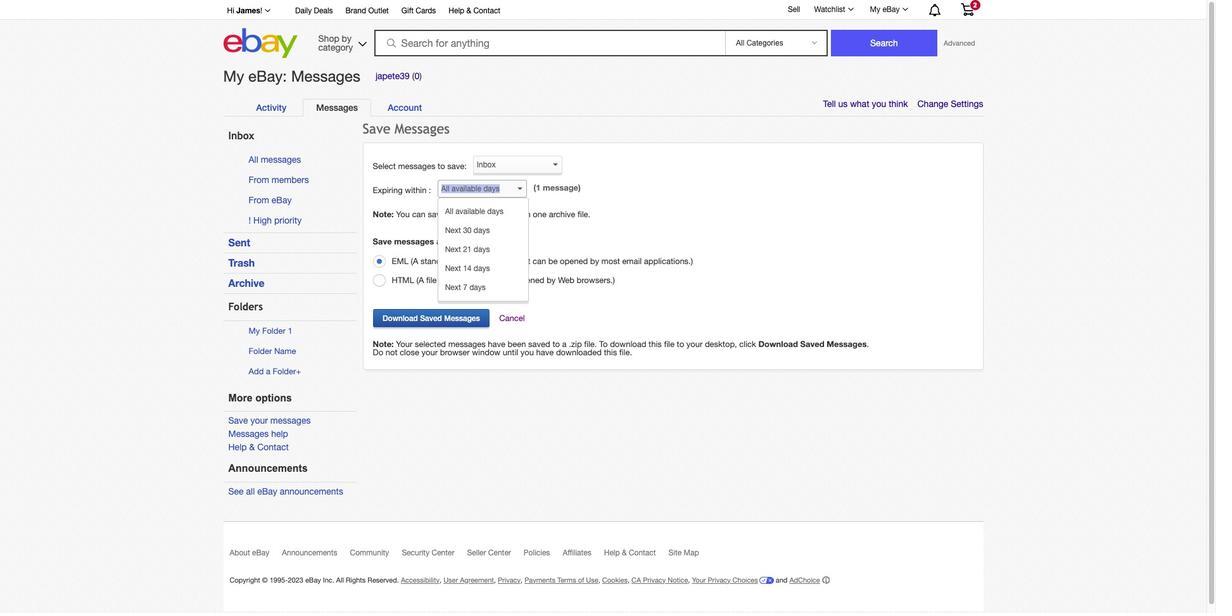 Task type: describe. For each thing, give the bounding box(es) containing it.
applications.)
[[645, 256, 693, 266]]

hi
[[227, 6, 234, 15]]

0 horizontal spatial !
[[249, 215, 251, 226]]

expiring within :
[[373, 186, 431, 195]]

sell
[[788, 5, 801, 14]]

1 horizontal spatial help & contact link
[[449, 4, 501, 18]]

contact inside 'account' navigation
[[474, 6, 501, 15]]

messages inside the note: your selected messages have been saved to a .zip file. to download this file to your desktop, click download saved messages . do not close your browser window until you have downloaded this file.
[[449, 340, 486, 349]]

(a for html
[[417, 276, 424, 285]]

to right saved
[[553, 340, 560, 349]]

Select messages to save: text field
[[473, 156, 563, 173]]

.zip
[[569, 340, 582, 349]]

daily deals link
[[295, 4, 333, 18]]

folder name
[[249, 347, 296, 356]]

close
[[400, 348, 420, 357]]

account navigation
[[220, 0, 984, 20]]

option group containing eml (a standard email file format that can be opened by most email applications.)
[[373, 246, 983, 303]]

sent link
[[229, 237, 250, 249]]

days for next 7 days
[[470, 283, 486, 292]]

your privacy choices link
[[692, 577, 774, 584]]

think
[[889, 99, 909, 109]]

site
[[669, 549, 682, 557]]

adchoice link
[[790, 577, 830, 585]]

next 30 days
[[445, 226, 490, 235]]

copyright © 1995-2023 ebay inc. all rights reserved. accessibility , user agreement , privacy , payments terms of use , cookies , ca privacy notice , your privacy choices
[[230, 577, 759, 584]]

my ebay link
[[864, 2, 914, 17]]

EML (A standard email file format that can be opened by most email applications.) radio
[[392, 256, 693, 266]]

from for from ebay
[[249, 195, 269, 205]]

Search for anything text field
[[376, 31, 723, 55]]

days for all available days
[[488, 207, 504, 216]]

note: you can save up to 200 messages in one archive file.
[[373, 209, 591, 219]]

0 vertical spatial announcements
[[229, 463, 308, 474]]

hi james !
[[227, 6, 262, 15]]

sell link
[[783, 5, 807, 14]]

all available days
[[445, 207, 504, 216]]

eml
[[392, 256, 409, 266]]

seller center
[[467, 549, 511, 557]]

eml (a standard email file format that can be opened by most email applications.)
[[392, 256, 693, 266]]

ca
[[632, 577, 642, 584]]

activity
[[256, 102, 287, 113]]

change
[[918, 99, 949, 109]]

1 vertical spatial a
[[266, 367, 271, 377]]

messages inside the note: your selected messages have been saved to a .zip file. to download this file to your desktop, click download saved messages . do not close your browser window until you have downloaded this file.
[[827, 339, 867, 349]]

search image
[[387, 39, 396, 48]]

ebay left inc.
[[305, 577, 321, 584]]

community
[[350, 549, 389, 557]]

all available days option
[[442, 202, 525, 221]]

help
[[271, 429, 288, 439]]

note: for note: your selected messages have been saved to a .zip file. to download this file to your desktop, click download saved messages . do not close your browser window until you have downloaded this file.
[[373, 339, 394, 349]]

message)
[[543, 183, 581, 193]]

been
[[508, 340, 526, 349]]

affiliates
[[563, 549, 592, 557]]

notice
[[668, 577, 689, 584]]

policies
[[524, 549, 550, 557]]

not
[[386, 348, 398, 357]]

2 horizontal spatial help & contact link
[[605, 549, 669, 563]]

(1
[[534, 183, 541, 193]]

add a folder +
[[249, 367, 301, 377]]

community link
[[350, 549, 402, 563]]

download
[[610, 340, 647, 349]]

brand
[[346, 6, 366, 15]]

1
[[288, 327, 293, 336]]

2 horizontal spatial your
[[687, 340, 703, 349]]

see all ebay announcements
[[229, 487, 344, 497]]

shop
[[319, 33, 340, 43]]

1 horizontal spatial your
[[422, 348, 438, 357]]

user agreement link
[[444, 577, 494, 584]]

up
[[447, 210, 457, 219]]

ebay right all
[[257, 487, 277, 497]]

next for next 7 days
[[445, 283, 461, 292]]

3 , from the left
[[521, 577, 523, 584]]

rights
[[346, 577, 366, 584]]

next 21 days
[[445, 245, 490, 254]]

messages inside the save your messages messages help help & contact
[[271, 416, 311, 426]]

add
[[249, 367, 264, 377]]

do
[[373, 348, 384, 357]]

terms
[[558, 577, 577, 584]]

window
[[472, 348, 501, 357]]

cards
[[416, 6, 436, 15]]

:
[[429, 186, 431, 195]]

2 email from the left
[[623, 256, 642, 266]]

policies link
[[524, 549, 563, 563]]

save
[[428, 210, 445, 219]]

by inside shop by category
[[342, 33, 352, 43]]

save:
[[448, 161, 467, 171]]

2 vertical spatial folder
[[273, 367, 296, 377]]

shop by category banner
[[220, 0, 984, 61]]

save for save messages
[[363, 121, 391, 137]]

affiliates link
[[563, 549, 605, 563]]

security
[[402, 549, 430, 557]]

2 horizontal spatial can
[[533, 256, 547, 266]]

1 horizontal spatial this
[[649, 340, 662, 349]]

site map
[[669, 549, 699, 557]]

us
[[839, 99, 848, 109]]

ebay for about ebay
[[252, 549, 270, 557]]

2 vertical spatial by
[[547, 276, 556, 285]]

and adchoice
[[774, 577, 821, 584]]

days for next 14 days
[[474, 264, 490, 273]]

2 link
[[954, 0, 982, 18]]

within
[[405, 186, 427, 195]]

1 vertical spatial help & contact link
[[229, 443, 289, 453]]

(a for eml
[[411, 256, 419, 266]]

activity link
[[243, 99, 300, 116]]

archive
[[549, 210, 576, 219]]

1 horizontal spatial be
[[549, 256, 558, 266]]

agreement
[[460, 577, 494, 584]]

1 vertical spatial file
[[427, 276, 437, 285]]

gift cards
[[402, 6, 436, 15]]

tell
[[824, 99, 836, 109]]

watchlist
[[815, 5, 846, 14]]

Expiring within : text field
[[438, 180, 528, 198]]

james
[[237, 6, 260, 15]]

0 vertical spatial format
[[490, 256, 514, 266]]

outlet
[[369, 6, 389, 15]]

click to expand options image for select messages to save:
[[553, 164, 558, 166]]

6 , from the left
[[689, 577, 690, 584]]

0 horizontal spatial this
[[604, 348, 617, 357]]

and
[[776, 577, 788, 584]]

+
[[296, 367, 301, 377]]

my ebay: messages
[[223, 67, 361, 85]]

privacy link
[[498, 577, 521, 584]]

HTML (A file format which can be opened by Web browsers.) radio
[[392, 276, 615, 285]]

0 horizontal spatial format
[[439, 276, 463, 285]]

file inside the note: your selected messages have been saved to a .zip file. to download this file to your desktop, click download saved messages . do not close your browser window until you have downloaded this file.
[[665, 340, 675, 349]]

that
[[517, 256, 531, 266]]

to left save:
[[438, 161, 445, 171]]

payments terms of use link
[[525, 577, 599, 584]]

desktop,
[[705, 340, 738, 349]]

tell us what you think link
[[824, 99, 918, 109]]

5 , from the left
[[628, 577, 630, 584]]

contact inside the save your messages messages help help & contact
[[257, 443, 289, 453]]

selected
[[415, 340, 446, 349]]

about
[[230, 549, 250, 557]]

next 7 days option
[[442, 278, 525, 297]]

tab list containing activity
[[230, 99, 971, 116]]

my for my ebay: messages
[[223, 67, 244, 85]]

click to expand options image for expiring within :
[[518, 188, 523, 190]]

deals
[[314, 6, 333, 15]]

cookies
[[603, 577, 628, 584]]

days for next 30 days
[[474, 226, 490, 235]]

messages down category at the top of the page
[[291, 67, 361, 85]]



Task type: locate. For each thing, give the bounding box(es) containing it.
what
[[851, 99, 870, 109]]

(a right eml
[[411, 256, 419, 266]]

folder
[[262, 327, 286, 336], [249, 347, 272, 356], [273, 367, 296, 377]]

messages up within
[[398, 161, 436, 171]]

1 horizontal spatial help
[[449, 6, 465, 15]]

help inside the save your messages messages help help & contact
[[229, 443, 247, 453]]

all messages
[[249, 155, 301, 165]]

note: your selected messages have been saved to a .zip file. to download this file to your desktop, click download saved messages . do not close your browser window until you have downloaded this file.
[[373, 339, 870, 357]]

my down folders
[[249, 327, 260, 336]]

help inside 'account' navigation
[[449, 6, 465, 15]]

messages right saved
[[827, 339, 867, 349]]

1 from from the top
[[249, 175, 269, 185]]

click to expand options image left (1 at the left of page
[[518, 188, 523, 190]]

most
[[602, 256, 620, 266]]

as:
[[437, 236, 448, 246]]

a left .zip
[[563, 340, 567, 349]]

messages inside tab list
[[316, 102, 358, 113]]

1 next from the top
[[445, 226, 461, 235]]

help
[[449, 6, 465, 15], [229, 443, 247, 453], [605, 549, 620, 557]]

next for next 21 days
[[445, 245, 461, 254]]

center for security center
[[432, 549, 455, 557]]

1 horizontal spatial your
[[692, 577, 706, 584]]

help & contact link right cards
[[449, 4, 501, 18]]

2 vertical spatial all
[[336, 577, 344, 584]]

next inside next 21 days option
[[445, 245, 461, 254]]

advanced link
[[938, 30, 982, 56]]

help & contact inside help & contact link
[[605, 549, 656, 557]]

click to expand options image
[[553, 164, 558, 166], [518, 188, 523, 190]]

1995-
[[270, 577, 288, 584]]

4 next from the top
[[445, 283, 461, 292]]

from members link
[[249, 175, 309, 185]]

ebay down from members
[[272, 195, 292, 205]]

4 , from the left
[[599, 577, 601, 584]]

save messages as:
[[373, 236, 448, 246]]

to
[[600, 340, 608, 349]]

next for next 30 days
[[445, 226, 461, 235]]

0 horizontal spatial can
[[412, 210, 426, 219]]

privacy down seller center link
[[498, 577, 521, 584]]

1 horizontal spatial &
[[467, 6, 472, 15]]

0 vertical spatial file
[[478, 256, 488, 266]]

your inside the save your messages messages help help & contact
[[251, 416, 268, 426]]

note: for note: you can save up to 200 messages in one archive file.
[[373, 209, 394, 219]]

1 vertical spatial your
[[692, 577, 706, 584]]

email down 21
[[456, 256, 475, 266]]

folder up the add
[[249, 347, 272, 356]]

1 vertical spatial be
[[505, 276, 515, 285]]

account link
[[375, 99, 436, 116]]

1 vertical spatial announcements
[[282, 549, 338, 557]]

brand outlet link
[[346, 4, 389, 18]]

1 horizontal spatial my
[[249, 327, 260, 336]]

my left ebay:
[[223, 67, 244, 85]]

, left cookies
[[599, 577, 601, 584]]

file. inside the note: you can save up to 200 messages in one archive file.
[[578, 210, 591, 219]]

next for next 14 days
[[445, 264, 461, 273]]

& for right help & contact link
[[622, 549, 627, 557]]

shop by category button
[[313, 28, 370, 55]]

(1 message)
[[534, 183, 581, 193]]

0 horizontal spatial center
[[432, 549, 455, 557]]

2 next from the top
[[445, 245, 461, 254]]

save your messages link
[[229, 416, 311, 426]]

days for next 21 days
[[474, 245, 490, 254]]

1 horizontal spatial have
[[537, 348, 554, 357]]

next 30 days option
[[442, 221, 525, 240]]

0 horizontal spatial by
[[342, 33, 352, 43]]

1 horizontal spatial file
[[478, 256, 488, 266]]

until
[[503, 348, 519, 357]]

next left 21
[[445, 245, 461, 254]]

available
[[456, 207, 486, 216]]

a right the add
[[266, 367, 271, 377]]

0 horizontal spatial click to expand options image
[[518, 188, 523, 190]]

browser
[[440, 348, 470, 357]]

all down the "inbox"
[[249, 155, 258, 165]]

more options
[[229, 393, 292, 404]]

1 horizontal spatial format
[[490, 256, 514, 266]]

web
[[558, 276, 575, 285]]

30
[[463, 226, 472, 235]]

1 horizontal spatial help & contact
[[605, 549, 656, 557]]

1 vertical spatial help
[[229, 443, 247, 453]]

messages up eml
[[394, 236, 434, 246]]

1 vertical spatial save
[[373, 236, 392, 246]]

2 vertical spatial can
[[490, 276, 503, 285]]

save inside the save your messages messages help help & contact
[[229, 416, 248, 426]]

can inside the note: you can save up to 200 messages in one archive file.
[[412, 210, 426, 219]]

, left privacy link
[[494, 577, 496, 584]]

all right inc.
[[336, 577, 344, 584]]

from
[[249, 175, 269, 185], [249, 195, 269, 205]]

& inside 'account' navigation
[[467, 6, 472, 15]]

help & contact right cards
[[449, 6, 501, 15]]

note: left you
[[373, 209, 394, 219]]

, left ca on the right
[[628, 577, 630, 584]]

days right 30
[[474, 226, 490, 235]]

payments
[[525, 577, 556, 584]]

1 vertical spatial note:
[[373, 339, 394, 349]]

0 vertical spatial help & contact link
[[449, 4, 501, 18]]

2 vertical spatial contact
[[629, 549, 656, 557]]

2 center from the left
[[489, 549, 511, 557]]

file. left to on the left bottom of page
[[585, 340, 597, 349]]

opened up web
[[560, 256, 588, 266]]

0 vertical spatial a
[[563, 340, 567, 349]]

1 email from the left
[[456, 256, 475, 266]]

your left selected
[[396, 340, 413, 349]]

your up messages help link
[[251, 416, 268, 426]]

2 vertical spatial help & contact link
[[605, 549, 669, 563]]

help up cookies
[[605, 549, 620, 557]]

members
[[272, 175, 309, 185]]

ebay inside 'account' navigation
[[883, 5, 900, 14]]

1 horizontal spatial contact
[[474, 6, 501, 15]]

seller center link
[[467, 549, 524, 563]]

0 horizontal spatial you
[[521, 348, 534, 357]]

2 horizontal spatial by
[[591, 256, 600, 266]]

3 privacy from the left
[[708, 577, 731, 584]]

email right most
[[623, 256, 642, 266]]

1 vertical spatial by
[[591, 256, 600, 266]]

ebay for from ebay
[[272, 195, 292, 205]]

2 horizontal spatial contact
[[629, 549, 656, 557]]

messages link
[[303, 99, 372, 116]]

you right until
[[521, 348, 534, 357]]

7
[[463, 283, 468, 292]]

by
[[342, 33, 352, 43], [591, 256, 600, 266], [547, 276, 556, 285]]

account
[[388, 102, 422, 113]]

0 vertical spatial help & contact
[[449, 6, 501, 15]]

1 vertical spatial !
[[249, 215, 251, 226]]

0 vertical spatial opened
[[560, 256, 588, 266]]

your
[[687, 340, 703, 349], [422, 348, 438, 357], [251, 416, 268, 426]]

0 horizontal spatial be
[[505, 276, 515, 285]]

you inside the note: your selected messages have been saved to a .zip file. to download this file to your desktop, click download saved messages . do not close your browser window until you have downloaded this file.
[[521, 348, 534, 357]]

1 vertical spatial &
[[249, 443, 255, 453]]

2 note: from the top
[[373, 339, 394, 349]]

2 horizontal spatial file
[[665, 340, 675, 349]]

save for save messages as:
[[373, 236, 392, 246]]

messages down my ebay: messages
[[316, 102, 358, 113]]

help & contact up ca on the right
[[605, 549, 656, 557]]

a inside the note: your selected messages have been saved to a .zip file. to download this file to your desktop, click download saved messages . do not close your browser window until you have downloaded this file.
[[563, 340, 567, 349]]

format up 'html (a file format which can be opened by web browsers.)'
[[490, 256, 514, 266]]

14
[[463, 264, 472, 273]]

of
[[579, 577, 585, 584]]

messages up from members
[[261, 155, 301, 165]]

1 note: from the top
[[373, 209, 394, 219]]

& inside the save your messages messages help help & contact
[[249, 443, 255, 453]]

2 , from the left
[[494, 577, 496, 584]]

brand outlet
[[346, 6, 389, 15]]

days inside option
[[474, 264, 490, 273]]

messages inside the save your messages messages help help & contact
[[229, 429, 269, 439]]

settings
[[951, 99, 984, 109]]

daily
[[295, 6, 312, 15]]

0 vertical spatial &
[[467, 6, 472, 15]]

ebay right about
[[252, 549, 270, 557]]

next left 14
[[445, 264, 461, 273]]

opened
[[560, 256, 588, 266], [517, 276, 545, 285]]

announcements link
[[282, 549, 350, 563]]

help & contact for right help & contact link
[[605, 549, 656, 557]]

3 next from the top
[[445, 264, 461, 273]]

next 14 days option
[[442, 259, 525, 278]]

next inside next 14 days option
[[445, 264, 461, 273]]

2 horizontal spatial privacy
[[708, 577, 731, 584]]

your left desktop,
[[687, 340, 703, 349]]

folder down name at left
[[273, 367, 296, 377]]

gift
[[402, 6, 414, 15]]

html (a file format which can be opened by web browsers.)
[[392, 276, 615, 285]]

you
[[872, 99, 887, 109], [521, 348, 534, 357]]

1 vertical spatial from
[[249, 195, 269, 205]]

list box containing all available days
[[438, 198, 529, 302]]

0 vertical spatial my
[[871, 5, 881, 14]]

inbox
[[229, 130, 255, 142]]

select
[[373, 161, 396, 171]]

! high priority link
[[249, 215, 302, 226]]

to inside the note: you can save up to 200 messages in one archive file.
[[459, 210, 467, 219]]

your right close
[[422, 348, 438, 357]]

messages inside the note: you can save up to 200 messages in one archive file.
[[485, 210, 522, 219]]

by right shop
[[342, 33, 352, 43]]

0 vertical spatial help
[[449, 6, 465, 15]]

0 vertical spatial save
[[363, 121, 391, 137]]

help & contact link up ca on the right
[[605, 549, 669, 563]]

from for from members
[[249, 175, 269, 185]]

can right you
[[412, 210, 426, 219]]

folder left '1'
[[262, 327, 286, 336]]

your inside the note: your selected messages have been saved to a .zip file. to download this file to your desktop, click download saved messages . do not close your browser window until you have downloaded this file.
[[396, 340, 413, 349]]

save down "account" link
[[363, 121, 391, 137]]

announcements up 2023
[[282, 549, 338, 557]]

0 horizontal spatial help & contact
[[449, 6, 501, 15]]

by left web
[[547, 276, 556, 285]]

2 vertical spatial my
[[249, 327, 260, 336]]

help & contact for help & contact link to the middle
[[449, 6, 501, 15]]

have left the been
[[488, 340, 506, 349]]

0 vertical spatial you
[[872, 99, 887, 109]]

all
[[246, 487, 255, 497]]

0 horizontal spatial your
[[396, 340, 413, 349]]

0 horizontal spatial opened
[[517, 276, 545, 285]]

&
[[467, 6, 472, 15], [249, 443, 255, 453], [622, 549, 627, 557]]

0 vertical spatial !
[[260, 6, 262, 15]]

all for all available days
[[445, 207, 454, 216]]

center right seller
[[489, 549, 511, 557]]

email
[[456, 256, 475, 266], [623, 256, 642, 266]]

1 vertical spatial all
[[445, 207, 454, 216]]

tab list
[[230, 99, 971, 116]]

my folder 1
[[249, 327, 293, 336]]

1 horizontal spatial a
[[563, 340, 567, 349]]

next 21 days option
[[442, 240, 525, 259]]

ca privacy notice link
[[632, 577, 689, 584]]

days
[[488, 207, 504, 216], [474, 226, 490, 235], [474, 245, 490, 254], [474, 264, 490, 273], [470, 283, 486, 292]]

daily deals
[[295, 6, 333, 15]]

list box
[[438, 198, 529, 302]]

, down site map link
[[689, 577, 690, 584]]

file. right to on the left bottom of page
[[620, 348, 633, 357]]

& up cookies link
[[622, 549, 627, 557]]

from up high
[[249, 195, 269, 205]]

days right 21
[[474, 245, 490, 254]]

privacy
[[498, 577, 521, 584], [643, 577, 666, 584], [708, 577, 731, 584]]

1 vertical spatial contact
[[257, 443, 289, 453]]

file right download
[[665, 340, 675, 349]]

0 vertical spatial note:
[[373, 209, 394, 219]]

messages down save your messages link
[[229, 429, 269, 439]]

1 center from the left
[[432, 549, 455, 557]]

from members
[[249, 175, 309, 185]]

messages down account
[[395, 121, 450, 137]]

all for all messages
[[249, 155, 258, 165]]

save
[[363, 121, 391, 137], [373, 236, 392, 246], [229, 416, 248, 426]]

by left most
[[591, 256, 600, 266]]

1 vertical spatial folder
[[249, 347, 272, 356]]

your right the notice
[[692, 577, 706, 584]]

0 horizontal spatial email
[[456, 256, 475, 266]]

0 vertical spatial all
[[249, 155, 258, 165]]

1 vertical spatial you
[[521, 348, 534, 357]]

can right which
[[490, 276, 503, 285]]

next inside next 7 days option
[[445, 283, 461, 292]]

option group
[[373, 246, 983, 303]]

.
[[867, 340, 870, 349]]

my inside 'account' navigation
[[871, 5, 881, 14]]

all right the save
[[445, 207, 454, 216]]

1 horizontal spatial you
[[872, 99, 887, 109]]

1 vertical spatial help & contact
[[605, 549, 656, 557]]

help & contact inside 'account' navigation
[[449, 6, 501, 15]]

days up which
[[474, 264, 490, 273]]

format left 7
[[439, 276, 463, 285]]

0 horizontal spatial a
[[266, 367, 271, 377]]

next 14 days
[[445, 264, 490, 273]]

have right the been
[[537, 348, 554, 357]]

can right 'that'
[[533, 256, 547, 266]]

my right watchlist link
[[871, 5, 881, 14]]

1 horizontal spatial all
[[336, 577, 344, 584]]

2 vertical spatial file
[[665, 340, 675, 349]]

1 horizontal spatial privacy
[[643, 577, 666, 584]]

2 privacy from the left
[[643, 577, 666, 584]]

ebay for my ebay
[[883, 5, 900, 14]]

from up from ebay 'link'
[[249, 175, 269, 185]]

2 from from the top
[[249, 195, 269, 205]]

1 horizontal spatial by
[[547, 276, 556, 285]]

archive link
[[229, 277, 265, 289]]

about ebay
[[230, 549, 270, 557]]

about ebay link
[[230, 549, 282, 563]]

None submit
[[832, 30, 938, 56], [373, 309, 490, 327], [832, 30, 938, 56], [373, 309, 490, 327]]

& for help & contact link to the middle
[[467, 6, 472, 15]]

user
[[444, 577, 458, 584]]

! left high
[[249, 215, 251, 226]]

, left the payments
[[521, 577, 523, 584]]

all inside option
[[445, 207, 454, 216]]

my for my ebay
[[871, 5, 881, 14]]

contact up ca on the right
[[629, 549, 656, 557]]

next 7 days
[[445, 283, 486, 292]]

to left desktop,
[[677, 340, 685, 349]]

0 vertical spatial folder
[[262, 327, 286, 336]]

site map link
[[669, 549, 712, 563]]

1 vertical spatial format
[[439, 276, 463, 285]]

my for my folder 1
[[249, 327, 260, 336]]

, left user
[[440, 577, 442, 584]]

0 vertical spatial (a
[[411, 256, 419, 266]]

0 horizontal spatial have
[[488, 340, 506, 349]]

! right hi
[[260, 6, 262, 15]]

days right 200
[[488, 207, 504, 216]]

1 horizontal spatial can
[[490, 276, 503, 285]]

cancel link
[[500, 314, 525, 323]]

help down messages help link
[[229, 443, 247, 453]]

have
[[488, 340, 506, 349], [537, 348, 554, 357]]

1 vertical spatial click to expand options image
[[518, 188, 523, 190]]

0 horizontal spatial contact
[[257, 443, 289, 453]]

1 privacy from the left
[[498, 577, 521, 584]]

privacy right ca on the right
[[643, 577, 666, 584]]

note: left close
[[373, 339, 394, 349]]

next inside next 30 days option
[[445, 226, 461, 235]]

accessibility
[[401, 577, 440, 584]]

0 vertical spatial can
[[412, 210, 426, 219]]

(a right html
[[417, 276, 424, 285]]

200
[[469, 210, 483, 219]]

1 vertical spatial (a
[[417, 276, 424, 285]]

0 horizontal spatial my
[[223, 67, 244, 85]]

download
[[759, 339, 799, 349]]

file right 14
[[478, 256, 488, 266]]

help & contact link down messages help link
[[229, 443, 289, 453]]

)
[[420, 71, 422, 81]]

ebay right watchlist link
[[883, 5, 900, 14]]

2 vertical spatial &
[[622, 549, 627, 557]]

0 horizontal spatial privacy
[[498, 577, 521, 584]]

1 horizontal spatial center
[[489, 549, 511, 557]]

announcements up all
[[229, 463, 308, 474]]

& down messages help link
[[249, 443, 255, 453]]

0 vertical spatial contact
[[474, 6, 501, 15]]

html
[[392, 276, 414, 285]]

2 vertical spatial help
[[605, 549, 620, 557]]

1 horizontal spatial email
[[623, 256, 642, 266]]

note: inside the note: your selected messages have been saved to a .zip file. to download this file to your desktop, click download saved messages . do not close your browser window until you have downloaded this file.
[[373, 339, 394, 349]]

messages up help
[[271, 416, 311, 426]]

this right downloaded
[[604, 348, 617, 357]]

trash
[[229, 257, 255, 269]]

1 horizontal spatial opened
[[560, 256, 588, 266]]

this right download
[[649, 340, 662, 349]]

all messages link
[[249, 155, 301, 165]]

1 vertical spatial can
[[533, 256, 547, 266]]

opened down 'that'
[[517, 276, 545, 285]]

center for seller center
[[489, 549, 511, 557]]

folders
[[229, 301, 263, 313]]

2 vertical spatial save
[[229, 416, 248, 426]]

next left 30
[[445, 226, 461, 235]]

reserved.
[[368, 577, 399, 584]]

contact right cards
[[474, 6, 501, 15]]

1 , from the left
[[440, 577, 442, 584]]

1 vertical spatial opened
[[517, 276, 545, 285]]

2 horizontal spatial help
[[605, 549, 620, 557]]

messages left in
[[485, 210, 522, 219]]

to right up
[[459, 210, 467, 219]]

0 vertical spatial by
[[342, 33, 352, 43]]

contact down help
[[257, 443, 289, 453]]

messages right selected
[[449, 340, 486, 349]]

privacy left the choices
[[708, 577, 731, 584]]

accessibility link
[[401, 577, 440, 584]]

click to expand options image up (1 message)
[[553, 164, 558, 166]]

next left 7
[[445, 283, 461, 292]]

! inside hi james !
[[260, 6, 262, 15]]

0 horizontal spatial your
[[251, 416, 268, 426]]

help right cards
[[449, 6, 465, 15]]

1 vertical spatial my
[[223, 67, 244, 85]]

map
[[684, 549, 699, 557]]

file.
[[578, 210, 591, 219], [585, 340, 597, 349], [620, 348, 633, 357]]

file. right archive
[[578, 210, 591, 219]]

0 horizontal spatial file
[[427, 276, 437, 285]]

2
[[974, 1, 978, 9]]



Task type: vqa. For each thing, say whether or not it's contained in the screenshot.
From eBay (1) (1)
no



